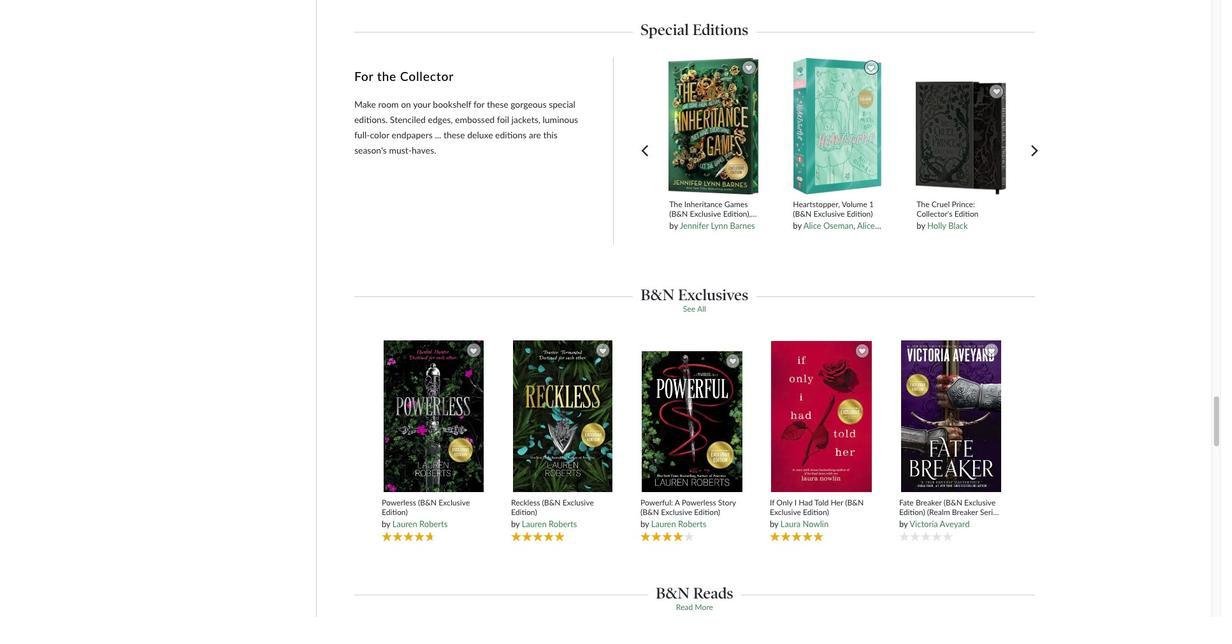Task type: describe. For each thing, give the bounding box(es) containing it.
(b&n inside powerful: a powerless story (b&n exclusive edition) by lauren roberts
[[641, 508, 659, 517]]

volume
[[842, 200, 868, 209]]

lauren roberts link for powerful: a powerless story (b&n exclusive edition) by lauren roberts
[[652, 519, 707, 529]]

exclusives
[[679, 286, 749, 304]]

jackets,
[[512, 114, 541, 125]]

edition) inside "powerless (b&n exclusive edition) by lauren roberts"
[[382, 508, 408, 517]]

i
[[795, 498, 797, 507]]

holly black link
[[928, 221, 968, 231]]

exclusive inside "fate breaker (b&n exclusive edition) (realm breaker series #3)"
[[965, 498, 996, 507]]

editions
[[693, 21, 749, 39]]

by left the jennifer in the top right of the page
[[670, 221, 678, 231]]

the cruel prince: collector's edition by holly black
[[917, 200, 979, 231]]

the inheritance games (b&n exclusive edition), deluxe edition (inheritance games series #1) image
[[669, 57, 760, 195]]

edition) inside "fate breaker (b&n exclusive edition) (realm breaker series #3)"
[[900, 508, 926, 517]]

told
[[815, 498, 829, 507]]

bookshelf
[[433, 99, 472, 110]]

reckless (b&n exclusive edition) image
[[513, 340, 614, 493]]

by inside "the cruel prince: collector's edition by holly black"
[[917, 221, 926, 231]]

had
[[799, 498, 813, 507]]

1 horizontal spatial breaker
[[953, 508, 979, 517]]

room
[[378, 99, 399, 110]]

,
[[854, 221, 856, 231]]

more
[[695, 602, 714, 612]]

roberts for reckless (b&n exclusive edition) by lauren roberts
[[549, 519, 577, 529]]

victoria
[[910, 519, 939, 529]]

heartstopper, volume 1 (b&n exclusive edition) by alice oseman , alice oseman (illustrator)
[[794, 200, 949, 231]]

by jennifer lynn barnes
[[670, 221, 756, 231]]

read
[[676, 602, 693, 612]]

prince:
[[952, 200, 976, 209]]

reckless
[[511, 498, 540, 507]]

lauren for powerless (b&n exclusive edition) by lauren roberts
[[393, 519, 418, 529]]

by left victoria at the right of page
[[900, 519, 908, 529]]

#3)
[[900, 517, 911, 527]]

editions.
[[355, 114, 388, 125]]

your
[[413, 99, 431, 110]]

for
[[474, 99, 485, 110]]

season's
[[355, 145, 387, 156]]

collector
[[400, 69, 454, 83]]

lauren inside powerful: a powerless story (b&n exclusive edition) by lauren roberts
[[652, 519, 676, 529]]

reckless (b&n exclusive edition) link
[[511, 498, 615, 517]]

this
[[544, 130, 558, 141]]

exclusive inside "powerless (b&n exclusive edition) by lauren roberts"
[[439, 498, 470, 507]]

the
[[917, 200, 930, 209]]

if only i had told her (b&n exclusive edition) link
[[770, 498, 874, 517]]

aveyard
[[940, 519, 970, 529]]

make
[[355, 99, 376, 110]]

0 horizontal spatial breaker
[[916, 498, 942, 507]]

by inside if only i had told her (b&n exclusive edition) by laura nowlin
[[770, 519, 779, 529]]

exclusive inside the reckless (b&n exclusive edition) by lauren roberts
[[563, 498, 594, 507]]

heartstopper,
[[794, 200, 841, 209]]

endpapers
[[392, 130, 433, 141]]

deluxe
[[468, 130, 493, 141]]

reads
[[694, 584, 734, 602]]

roberts inside powerful: a powerless story (b&n exclusive edition) by lauren roberts
[[679, 519, 707, 529]]

all
[[698, 304, 707, 314]]

(realm
[[928, 508, 951, 517]]

fate breaker (b&n exclusive edition) (realm breaker series #3)
[[900, 498, 1001, 527]]

(illustrator)
[[910, 221, 949, 231]]

exclusive inside if only i had told her (b&n exclusive edition) by laura nowlin
[[770, 508, 802, 517]]

jennifer
[[680, 221, 709, 231]]

series
[[981, 508, 1001, 517]]

powerless inside powerful: a powerless story (b&n exclusive edition) by lauren roberts
[[682, 498, 717, 507]]

b&n exclusives see all
[[641, 286, 749, 314]]

...
[[435, 130, 442, 141]]

her
[[831, 498, 844, 507]]

1 oseman from the left
[[824, 221, 854, 231]]

embossed
[[455, 114, 495, 125]]

(b&n inside "fate breaker (b&n exclusive edition) (realm breaker series #3)"
[[944, 498, 963, 507]]

gorgeous
[[511, 99, 547, 110]]

by inside the heartstopper, volume 1 (b&n exclusive edition) by alice oseman , alice oseman (illustrator)
[[794, 221, 802, 231]]

story
[[719, 498, 736, 507]]

by victoria aveyard
[[900, 519, 970, 529]]

for the collector
[[355, 69, 454, 83]]

powerful:
[[641, 498, 673, 507]]

lynn
[[711, 221, 728, 231]]

(b&n inside the heartstopper, volume 1 (b&n exclusive edition) by alice oseman , alice oseman (illustrator)
[[794, 209, 812, 219]]

make room on your bookshelf for these gorgeous special editions. stenciled edges, embossed foil jackets, luminous full-color endpapers ... these deluxe editions are this season's must-haves.
[[355, 99, 578, 156]]

lauren roberts link for reckless (b&n exclusive edition) by lauren roberts
[[522, 519, 577, 529]]



Task type: locate. For each thing, give the bounding box(es) containing it.
lauren
[[393, 519, 418, 529], [522, 519, 547, 529], [652, 519, 676, 529]]

reckless (b&n exclusive edition) by lauren roberts
[[511, 498, 594, 529]]

b&n up the read
[[656, 584, 690, 602]]

powerful: a powerless story (b&n exclusive edition) image
[[642, 351, 744, 493]]

by inside powerful: a powerless story (b&n exclusive edition) by lauren roberts
[[641, 519, 649, 529]]

b&n inside the b&n reads read more
[[656, 584, 690, 602]]

fate breaker (b&n exclusive edition) (realm breaker series #3) link
[[900, 498, 1004, 527]]

lauren roberts link down reckless (b&n exclusive edition) link at the bottom
[[522, 519, 577, 529]]

0 horizontal spatial alice
[[804, 221, 822, 231]]

1 horizontal spatial these
[[487, 99, 509, 110]]

2 powerless from the left
[[682, 498, 717, 507]]

0 horizontal spatial lauren roberts link
[[393, 519, 448, 529]]

the
[[377, 69, 397, 83]]

read more link
[[676, 602, 714, 612]]

the cruel prince: collector's edition link
[[917, 200, 1006, 219]]

heartstopper, volume 1 (b&n exclusive edition) image
[[793, 57, 882, 195]]

0 horizontal spatial powerless
[[382, 498, 416, 507]]

lauren down powerless (b&n exclusive edition) link
[[393, 519, 418, 529]]

1 lauren roberts link from the left
[[393, 519, 448, 529]]

b&n for b&n reads
[[656, 584, 690, 602]]

3 lauren roberts link from the left
[[652, 519, 707, 529]]

3 lauren from the left
[[652, 519, 676, 529]]

by inside the reckless (b&n exclusive edition) by lauren roberts
[[511, 519, 520, 529]]

alice
[[804, 221, 822, 231], [858, 221, 876, 231]]

heartstopper, volume 1 (b&n exclusive edition) link
[[794, 200, 882, 219]]

oseman down heartstopper, volume 1 (b&n exclusive edition) "link"
[[824, 221, 854, 231]]

breaker up aveyard
[[953, 508, 979, 517]]

roberts
[[420, 519, 448, 529], [549, 519, 577, 529], [679, 519, 707, 529]]

black
[[949, 221, 968, 231]]

by
[[670, 221, 678, 231], [794, 221, 802, 231], [917, 221, 926, 231], [382, 519, 391, 529], [511, 519, 520, 529], [641, 519, 649, 529], [770, 519, 779, 529], [900, 519, 908, 529]]

powerless (b&n exclusive edition) link
[[382, 498, 486, 517]]

1 vertical spatial breaker
[[953, 508, 979, 517]]

powerless
[[382, 498, 416, 507], [682, 498, 717, 507]]

edition) inside if only i had told her (b&n exclusive edition) by laura nowlin
[[804, 508, 830, 517]]

if only i had told her (b&n exclusive edition) by laura nowlin
[[770, 498, 864, 529]]

2 lauren roberts link from the left
[[522, 519, 577, 529]]

alice oseman link
[[804, 221, 854, 231]]

roberts inside the reckless (b&n exclusive edition) by lauren roberts
[[549, 519, 577, 529]]

2 lauren from the left
[[522, 519, 547, 529]]

roberts for powerless (b&n exclusive edition) by lauren roberts
[[420, 519, 448, 529]]

see all link
[[684, 304, 707, 314]]

edition) inside the heartstopper, volume 1 (b&n exclusive edition) by alice oseman , alice oseman (illustrator)
[[847, 209, 873, 219]]

roberts inside "powerless (b&n exclusive edition) by lauren roberts"
[[420, 519, 448, 529]]

powerless (b&n exclusive edition) by lauren roberts
[[382, 498, 470, 529]]

b&n inside b&n exclusives see all
[[641, 286, 675, 304]]

these
[[487, 99, 509, 110], [444, 130, 465, 141]]

on
[[401, 99, 411, 110]]

must-
[[389, 145, 412, 156]]

1 horizontal spatial alice
[[858, 221, 876, 231]]

2 roberts from the left
[[549, 519, 577, 529]]

alice down heartstopper,
[[804, 221, 822, 231]]

edges,
[[428, 114, 453, 125]]

roberts down reckless (b&n exclusive edition) link at the bottom
[[549, 519, 577, 529]]

roberts down powerless (b&n exclusive edition) link
[[420, 519, 448, 529]]

fate
[[900, 498, 914, 507]]

victoria aveyard link
[[910, 519, 970, 529]]

oseman left the (illustrator)
[[878, 221, 908, 231]]

b&n reads read more
[[656, 584, 734, 612]]

0 horizontal spatial roberts
[[420, 519, 448, 529]]

(b&n inside the reckless (b&n exclusive edition) by lauren roberts
[[542, 498, 561, 507]]

full-
[[355, 130, 370, 141]]

by down 'powerful:'
[[641, 519, 649, 529]]

lauren roberts link down powerful: a powerless story (b&n exclusive edition) link
[[652, 519, 707, 529]]

by left holly at right top
[[917, 221, 926, 231]]

2 oseman from the left
[[878, 221, 908, 231]]

1 horizontal spatial roberts
[[549, 519, 577, 529]]

these up foil
[[487, 99, 509, 110]]

alice oseman (illustrator) link
[[858, 221, 949, 231]]

lauren inside the reckless (b&n exclusive edition) by lauren roberts
[[522, 519, 547, 529]]

3 roberts from the left
[[679, 519, 707, 529]]

see
[[684, 304, 696, 314]]

1 horizontal spatial lauren
[[522, 519, 547, 529]]

edition)
[[847, 209, 873, 219], [382, 508, 408, 517], [511, 508, 537, 517], [695, 508, 721, 517], [804, 508, 830, 517], [900, 508, 926, 517]]

b&n
[[641, 286, 675, 304], [656, 584, 690, 602]]

special editions
[[641, 21, 749, 39]]

haves.
[[412, 145, 437, 156]]

1
[[870, 200, 874, 209]]

fate breaker (b&n exclusive edition) (realm breaker series #3) image
[[901, 340, 1002, 493]]

collector's
[[917, 209, 953, 219]]

1 vertical spatial these
[[444, 130, 465, 141]]

if
[[770, 498, 775, 507]]

the cruel prince: collector's edition image
[[916, 81, 1008, 195]]

holly
[[928, 221, 947, 231]]

lauren down 'powerful:'
[[652, 519, 676, 529]]

0 vertical spatial b&n
[[641, 286, 675, 304]]

are
[[529, 130, 541, 141]]

powerful: a powerless story (b&n exclusive edition) link
[[641, 498, 745, 517]]

lauren inside "powerless (b&n exclusive edition) by lauren roberts"
[[393, 519, 418, 529]]

stenciled
[[390, 114, 426, 125]]

2 horizontal spatial roberts
[[679, 519, 707, 529]]

by down heartstopper,
[[794, 221, 802, 231]]

powerful: a powerless story (b&n exclusive edition) by lauren roberts
[[641, 498, 736, 529]]

nowlin
[[803, 519, 829, 529]]

(b&n inside if only i had told her (b&n exclusive edition) by laura nowlin
[[846, 498, 864, 507]]

1 horizontal spatial powerless
[[682, 498, 717, 507]]

these right ...
[[444, 130, 465, 141]]

edition) inside powerful: a powerless story (b&n exclusive edition) by lauren roberts
[[695, 508, 721, 517]]

1 alice from the left
[[804, 221, 822, 231]]

by inside "powerless (b&n exclusive edition) by lauren roberts"
[[382, 519, 391, 529]]

breaker up (realm at the right bottom of page
[[916, 498, 942, 507]]

0 horizontal spatial oseman
[[824, 221, 854, 231]]

by down reckless
[[511, 519, 520, 529]]

1 horizontal spatial lauren roberts link
[[522, 519, 577, 529]]

b&n left exclusives
[[641, 286, 675, 304]]

1 horizontal spatial oseman
[[878, 221, 908, 231]]

0 horizontal spatial these
[[444, 130, 465, 141]]

1 vertical spatial b&n
[[656, 584, 690, 602]]

lauren roberts link for powerless (b&n exclusive edition) by lauren roberts
[[393, 519, 448, 529]]

foil
[[497, 114, 510, 125]]

2 horizontal spatial lauren roberts link
[[652, 519, 707, 529]]

lauren down reckless
[[522, 519, 547, 529]]

1 roberts from the left
[[420, 519, 448, 529]]

luminous
[[543, 114, 578, 125]]

cruel
[[932, 200, 950, 209]]

breaker
[[916, 498, 942, 507], [953, 508, 979, 517]]

1 lauren from the left
[[393, 519, 418, 529]]

lauren roberts link down powerless (b&n exclusive edition) link
[[393, 519, 448, 529]]

alice right ,
[[858, 221, 876, 231]]

by down powerless (b&n exclusive edition) link
[[382, 519, 391, 529]]

1 powerless from the left
[[382, 498, 416, 507]]

exclusive inside the heartstopper, volume 1 (b&n exclusive edition) by alice oseman , alice oseman (illustrator)
[[814, 209, 845, 219]]

oseman
[[824, 221, 854, 231], [878, 221, 908, 231]]

special
[[641, 21, 689, 39]]

color
[[370, 130, 390, 141]]

powerless (b&n exclusive edition) image
[[383, 340, 484, 493]]

special
[[549, 99, 576, 110]]

b&n for b&n exclusives
[[641, 286, 675, 304]]

editions
[[496, 130, 527, 141]]

2 alice from the left
[[858, 221, 876, 231]]

0 vertical spatial breaker
[[916, 498, 942, 507]]

roberts down powerful: a powerless story (b&n exclusive edition) link
[[679, 519, 707, 529]]

edition
[[955, 209, 979, 219]]

2 horizontal spatial lauren
[[652, 519, 676, 529]]

0 vertical spatial these
[[487, 99, 509, 110]]

exclusive inside powerful: a powerless story (b&n exclusive edition) by lauren roberts
[[661, 508, 693, 517]]

laura
[[781, 519, 801, 529]]

powerless inside "powerless (b&n exclusive edition) by lauren roberts"
[[382, 498, 416, 507]]

laura nowlin link
[[781, 519, 829, 529]]

0 horizontal spatial lauren
[[393, 519, 418, 529]]

a
[[675, 498, 680, 507]]

lauren for reckless (b&n exclusive edition) by lauren roberts
[[522, 519, 547, 529]]

only
[[777, 498, 793, 507]]

barnes
[[730, 221, 756, 231]]

for
[[355, 69, 374, 83]]

lauren roberts link
[[393, 519, 448, 529], [522, 519, 577, 529], [652, 519, 707, 529]]

if only i had told her (b&n exclusive edition) image
[[771, 341, 873, 493]]

(b&n inside "powerless (b&n exclusive edition) by lauren roberts"
[[418, 498, 437, 507]]

edition) inside the reckless (b&n exclusive edition) by lauren roberts
[[511, 508, 537, 517]]

by left laura
[[770, 519, 779, 529]]

jennifer lynn barnes link
[[680, 221, 756, 231]]



Task type: vqa. For each thing, say whether or not it's contained in the screenshot.
biography image
no



